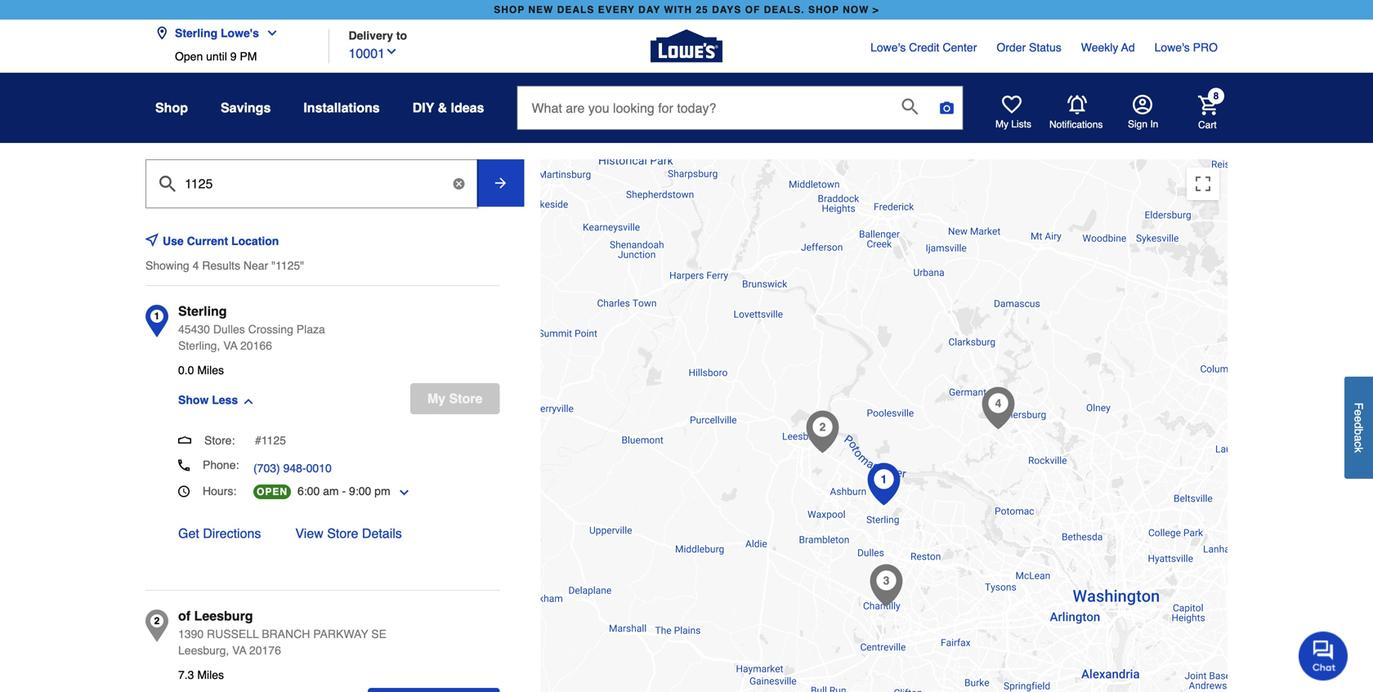 Task type: vqa. For each thing, say whether or not it's contained in the screenshot.
Get Directions link
yes



Task type: locate. For each thing, give the bounding box(es) containing it.
#1125
[[255, 434, 286, 447]]

7.3 miles
[[178, 669, 224, 682]]

-
[[342, 485, 346, 498]]

chevron down image inside 10001 button
[[385, 45, 398, 58]]

1 horizontal spatial 1
[[881, 473, 888, 486]]

order status link
[[997, 39, 1062, 56]]

1 horizontal spatial store
[[449, 391, 483, 406]]

1 horizontal spatial open
[[257, 487, 288, 498]]

branch
[[262, 628, 310, 641]]

leesburg,
[[178, 644, 229, 657]]

in
[[1151, 119, 1159, 130]]

1 horizontal spatial 2
[[820, 421, 826, 434]]

history image
[[178, 486, 190, 498]]

va down dulles
[[223, 339, 238, 352]]

1 horizontal spatial shop
[[809, 4, 840, 16]]

lowe's left pro at the right of page
[[1155, 41, 1190, 54]]

0 horizontal spatial store
[[327, 526, 359, 541]]

weekly
[[1082, 41, 1119, 54]]

of leesburg link
[[178, 607, 253, 626]]

Zip Code, City, State or Store # text field
[[152, 168, 471, 192]]

shop
[[155, 100, 188, 115]]

sterling 45430 dulles crossing plaza sterling, va 20166
[[178, 304, 325, 352]]

store:
[[204, 434, 235, 447]]

2 inside map region
[[820, 421, 826, 434]]

0 vertical spatial miles
[[197, 364, 224, 377]]

1 horizontal spatial my
[[996, 119, 1009, 130]]

1 horizontal spatial chevron down image
[[385, 45, 398, 58]]

&
[[438, 100, 447, 115]]

open left until at the left
[[175, 50, 203, 63]]

sterling up open until 9 pm
[[175, 27, 218, 40]]

weekly ad link
[[1082, 39, 1136, 56]]

shop new deals every day with 25 days of deals. shop now > link
[[491, 0, 883, 20]]

pro
[[1194, 41, 1218, 54]]

va down the "russell"
[[232, 644, 246, 657]]

1 vertical spatial 1
[[881, 473, 888, 486]]

phone:
[[203, 459, 239, 472]]

1 horizontal spatial 4
[[996, 397, 1002, 410]]

store
[[449, 391, 483, 406], [327, 526, 359, 541]]

1 vertical spatial sterling
[[178, 304, 227, 319]]

open down (703)
[[257, 487, 288, 498]]

lowe's inside lowe's credit center 'link'
[[871, 41, 906, 54]]

25
[[696, 4, 709, 16]]

sterling inside button
[[175, 27, 218, 40]]

0 horizontal spatial open
[[175, 50, 203, 63]]

until
[[206, 50, 227, 63]]

sterling up 45430
[[178, 304, 227, 319]]

0 vertical spatial sterling
[[175, 27, 218, 40]]

days
[[712, 4, 742, 16]]

2 e from the top
[[1353, 416, 1366, 423]]

order
[[997, 41, 1026, 54]]

open for open until 9 pm
[[175, 50, 203, 63]]

4 image
[[983, 387, 1015, 430]]

credit
[[909, 41, 940, 54]]

Search Query text field
[[518, 87, 889, 129]]

0 vertical spatial chevron down image
[[259, 27, 279, 40]]

near
[[244, 259, 268, 272]]

deals.
[[764, 4, 805, 16]]

lowe's up 9
[[221, 27, 259, 40]]

1 inside map region
[[881, 473, 888, 486]]

open
[[175, 50, 203, 63], [257, 487, 288, 498]]

cart
[[1199, 119, 1217, 131]]

shop button
[[155, 93, 188, 123]]

:
[[233, 485, 237, 498]]

k
[[1353, 448, 1366, 453]]

va inside of leesburg 1390 russell branch parkway se leesburg, va 20176
[[232, 644, 246, 657]]

my lists link
[[996, 95, 1032, 131]]

0 vertical spatial 4
[[193, 259, 199, 272]]

1 vertical spatial open
[[257, 487, 288, 498]]

lowe's
[[221, 27, 259, 40], [871, 41, 906, 54], [1155, 41, 1190, 54]]

1 vertical spatial miles
[[197, 669, 224, 682]]

lowe's inside lowe's pro link
[[1155, 41, 1190, 54]]

arrow right image
[[493, 175, 509, 191]]

1 miles from the top
[[197, 364, 224, 377]]

sterling inside sterling 45430 dulles crossing plaza sterling, va 20166
[[178, 304, 227, 319]]

0 horizontal spatial shop
[[494, 4, 525, 16]]

0 horizontal spatial lowe's
[[221, 27, 259, 40]]

1 vertical spatial 2
[[154, 616, 160, 627]]

0 horizontal spatial my
[[428, 391, 446, 406]]

0 vertical spatial store
[[449, 391, 483, 406]]

my inside my store button
[[428, 391, 446, 406]]

view
[[296, 526, 324, 541]]

sterling link
[[178, 302, 227, 321]]

7.3
[[178, 669, 194, 682]]

shop left new at top left
[[494, 4, 525, 16]]

lowe's home improvement logo image
[[651, 10, 723, 82]]

chevron down image
[[259, 27, 279, 40], [385, 45, 398, 58]]

status
[[1030, 41, 1062, 54]]

0 vertical spatial my
[[996, 119, 1009, 130]]

open for open
[[257, 487, 288, 498]]

miles for sterling
[[197, 364, 224, 377]]

miles
[[197, 364, 224, 377], [197, 669, 224, 682]]

1 shop from the left
[[494, 4, 525, 16]]

0 horizontal spatial 4
[[193, 259, 199, 272]]

lowe's home improvement account image
[[1133, 95, 1153, 114]]

0 horizontal spatial 1
[[154, 311, 160, 322]]

day
[[639, 4, 661, 16]]

dulles
[[213, 323, 245, 336]]

e up d
[[1353, 410, 1366, 416]]

my inside my lists link
[[996, 119, 1009, 130]]

get directions link
[[178, 524, 261, 544]]

lowe's left credit
[[871, 41, 906, 54]]

1 vertical spatial chevron down image
[[385, 45, 398, 58]]

1 vertical spatial store
[[327, 526, 359, 541]]

showing
[[146, 259, 189, 272]]

location image
[[155, 27, 168, 40]]

1 vertical spatial 4
[[996, 397, 1002, 410]]

0 horizontal spatial chevron down image
[[259, 27, 279, 40]]

miles right 7.3
[[197, 669, 224, 682]]

0 vertical spatial 2
[[820, 421, 826, 434]]

miles right the 0.0
[[197, 364, 224, 377]]

every
[[598, 4, 635, 16]]

9:00
[[349, 485, 371, 498]]

1 vertical spatial my
[[428, 391, 446, 406]]

va
[[223, 339, 238, 352], [232, 644, 246, 657]]

6:00 am - 9:00 pm
[[298, 485, 391, 498]]

russell
[[207, 628, 259, 641]]

deals
[[557, 4, 595, 16]]

6:00
[[298, 485, 320, 498]]

2 horizontal spatial lowe's
[[1155, 41, 1190, 54]]

None search field
[[517, 86, 964, 145]]

store inside button
[[449, 391, 483, 406]]

sterling lowe's
[[175, 27, 259, 40]]

4 inside map region
[[996, 397, 1002, 410]]

ad
[[1122, 41, 1136, 54]]

d
[[1353, 423, 1366, 429]]

shop left now
[[809, 4, 840, 16]]

1 horizontal spatial lowe's
[[871, 41, 906, 54]]

e up b
[[1353, 416, 1366, 423]]

8
[[1214, 90, 1220, 102]]

my for my store
[[428, 391, 446, 406]]

0 vertical spatial open
[[175, 50, 203, 63]]

1
[[154, 311, 160, 322], [881, 473, 888, 486]]

my
[[996, 119, 1009, 130], [428, 391, 446, 406]]

to
[[396, 29, 407, 42]]

4
[[193, 259, 199, 272], [996, 397, 1002, 410]]

chevron down image inside sterling lowe's button
[[259, 27, 279, 40]]

lowe's home improvement cart image
[[1199, 95, 1218, 115]]

a
[[1353, 436, 1366, 442]]

show less
[[178, 394, 238, 407]]

2 miles from the top
[[197, 669, 224, 682]]

1 vertical spatial va
[[232, 644, 246, 657]]

f e e d b a c k button
[[1345, 377, 1374, 479]]

(703) 948-0010
[[253, 462, 332, 475]]

0 vertical spatial va
[[223, 339, 238, 352]]

installations
[[304, 100, 380, 115]]



Task type: describe. For each thing, give the bounding box(es) containing it.
sign in button
[[1128, 95, 1159, 131]]

diy & ideas button
[[413, 93, 484, 123]]

order status
[[997, 41, 1062, 54]]

1 e from the top
[[1353, 410, 1366, 416]]

map region
[[516, 33, 1353, 693]]

pm
[[375, 485, 391, 498]]

savings
[[221, 100, 271, 115]]

0.0 miles
[[178, 364, 224, 377]]

my store
[[428, 391, 483, 406]]

lowe's for lowe's credit center
[[871, 41, 906, 54]]

savings button
[[221, 93, 271, 123]]

weekly ad
[[1082, 41, 1136, 54]]

use current location button
[[163, 223, 305, 259]]

se
[[372, 628, 387, 641]]

results
[[202, 259, 240, 272]]

camera image
[[939, 100, 955, 116]]

ideas
[[451, 100, 484, 115]]

3 image
[[871, 565, 903, 607]]

my for my lists
[[996, 119, 1009, 130]]

my store button
[[410, 384, 500, 415]]

sterling lowe's button
[[155, 17, 285, 50]]

current
[[187, 235, 228, 248]]

delivery to
[[349, 29, 407, 42]]

notifications
[[1050, 119, 1103, 130]]

0 vertical spatial 1
[[154, 311, 160, 322]]

with
[[664, 4, 693, 16]]

pm
[[240, 50, 257, 63]]

1 image
[[868, 463, 901, 506]]

lists
[[1012, 119, 1032, 130]]

phone image
[[178, 460, 190, 471]]

sign in
[[1128, 119, 1159, 130]]

details
[[362, 526, 402, 541]]

lowe's home improvement notification center image
[[1068, 95, 1088, 115]]

lowe's pro link
[[1155, 39, 1218, 56]]

leesburg
[[194, 609, 253, 624]]

crossing
[[248, 323, 293, 336]]

sterling,
[[178, 339, 220, 352]]

new
[[529, 4, 554, 16]]

miles for of leesburg
[[197, 669, 224, 682]]

3
[[884, 574, 890, 588]]

2 image
[[807, 411, 840, 453]]

45430
[[178, 323, 210, 336]]

hours :
[[203, 485, 237, 498]]

am
[[323, 485, 339, 498]]

10001
[[349, 46, 385, 61]]

0 horizontal spatial 2
[[154, 616, 160, 627]]

of leesburg 1390 russell branch parkway se leesburg, va 20176
[[178, 609, 387, 657]]

lowe's for lowe's pro
[[1155, 41, 1190, 54]]

va inside sterling 45430 dulles crossing plaza sterling, va 20166
[[223, 339, 238, 352]]

search image
[[902, 98, 919, 115]]

lowe's inside sterling lowe's button
[[221, 27, 259, 40]]

diy & ideas
[[413, 100, 484, 115]]

9
[[230, 50, 237, 63]]

show
[[178, 394, 209, 407]]

sterling for sterling 45430 dulles crossing plaza sterling, va 20166
[[178, 304, 227, 319]]

pagoda image
[[178, 434, 191, 447]]

store for view
[[327, 526, 359, 541]]

20176
[[249, 644, 281, 657]]

use current location
[[163, 235, 279, 248]]

0.0
[[178, 364, 194, 377]]

view store details
[[296, 526, 402, 541]]

my lists
[[996, 119, 1032, 130]]

shop new deals every day with 25 days of deals. shop now >
[[494, 4, 880, 16]]

lowe's credit center link
[[871, 39, 977, 56]]

center
[[943, 41, 977, 54]]

store for my
[[449, 391, 483, 406]]

20166
[[240, 339, 272, 352]]

lowe's home improvement lists image
[[1003, 95, 1022, 114]]

0010
[[306, 462, 332, 475]]

>
[[873, 4, 880, 16]]

get directions
[[178, 526, 261, 541]]

2 shop from the left
[[809, 4, 840, 16]]

lowe's pro
[[1155, 41, 1218, 54]]

showing                                      4                                     results near "1125"
[[146, 259, 304, 272]]

f
[[1353, 403, 1366, 410]]

installations button
[[304, 93, 380, 123]]

(703) 948-0010 link
[[253, 460, 332, 477]]

sterling for sterling lowe's
[[175, 27, 218, 40]]

c
[[1353, 442, 1366, 448]]

view store details link
[[296, 524, 402, 544]]

chat invite button image
[[1299, 631, 1349, 681]]

"1125"
[[272, 259, 304, 272]]

b
[[1353, 429, 1366, 436]]

of
[[745, 4, 761, 16]]

of
[[178, 609, 191, 624]]

f e e d b a c k
[[1353, 403, 1366, 453]]

948-
[[283, 462, 306, 475]]

gps image
[[146, 233, 159, 246]]

use
[[163, 235, 184, 248]]

delivery
[[349, 29, 393, 42]]

diy
[[413, 100, 434, 115]]

1390
[[178, 628, 204, 641]]

get
[[178, 526, 199, 541]]



